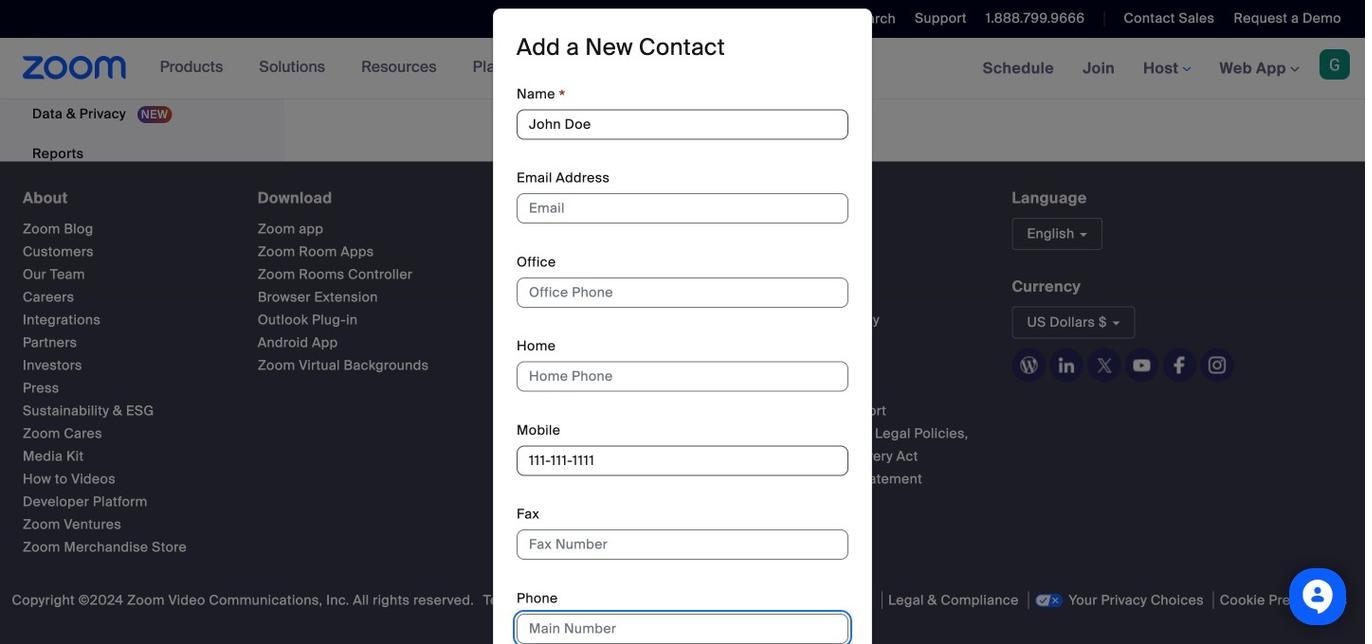 Task type: vqa. For each thing, say whether or not it's contained in the screenshot.
Personal Menu menu at the left top of the page
yes



Task type: describe. For each thing, give the bounding box(es) containing it.
Email text field
[[517, 194, 849, 224]]

Main Number text field
[[517, 614, 849, 645]]

meetings navigation
[[969, 38, 1366, 100]]

Office Phone text field
[[517, 278, 849, 308]]

Home Phone text field
[[517, 362, 849, 392]]



Task type: locate. For each thing, give the bounding box(es) containing it.
1 heading from the left
[[23, 190, 224, 207]]

personal menu menu
[[0, 0, 279, 175]]

product information navigation
[[146, 38, 598, 99]]

main content main content
[[284, 0, 1366, 162]]

Mobile Phone text field
[[517, 446, 849, 476]]

3 heading from the left
[[517, 190, 731, 207]]

Fax Number text field
[[517, 530, 849, 561]]

banner
[[0, 38, 1366, 100]]

2 heading from the left
[[258, 190, 483, 207]]

dialog
[[493, 9, 872, 645]]

First and Last Name text field
[[517, 110, 849, 140]]

heading
[[23, 190, 224, 207], [258, 190, 483, 207], [517, 190, 731, 207], [765, 190, 978, 207]]

4 heading from the left
[[765, 190, 978, 207]]



